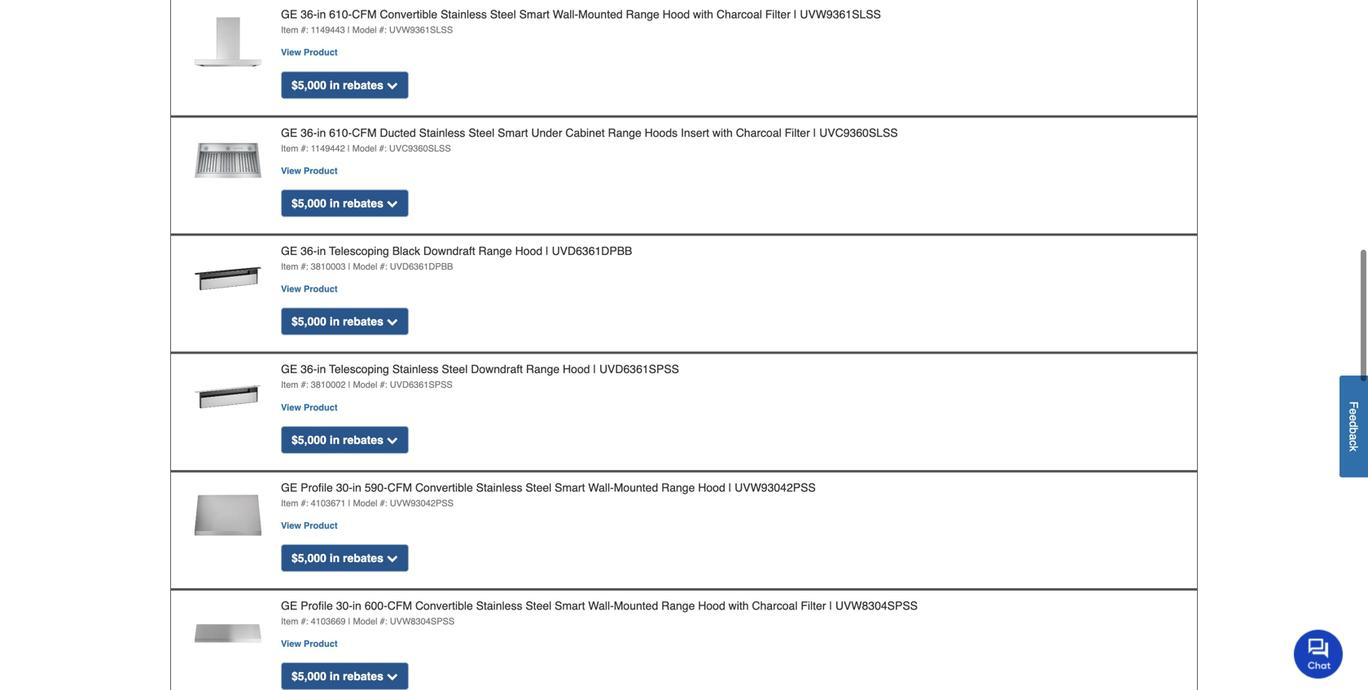 Task type: describe. For each thing, give the bounding box(es) containing it.
rebate for 600-
[[343, 670, 377, 683]]

convertible for 590-
[[416, 481, 473, 494]]

model inside the ge 36-in telescoping black downdraft range hood | uvd6361dpbb item #: 3810003 | model #: uvd6361dpbb
[[353, 262, 378, 272]]

downdraft inside the ge 36-in telescoping black downdraft range hood | uvd6361dpbb item #: 3810003 | model #: uvd6361dpbb
[[424, 244, 476, 257]]

36- for ge 36-in telescoping black downdraft range hood | uvd6361dpbb
[[301, 244, 317, 257]]

product for ge 36-in 610-cfm ducted stainless steel smart under cabinet range hoods insert with charcoal filter | uvc9360slss
[[304, 166, 338, 176]]

product for ge 36-in telescoping stainless steel downdraft range hood | uvd6361spss
[[304, 402, 338, 413]]

36- for ge 36-in 610-cfm convertible stainless steel smart wall-mounted range hood with charcoal filter | uvw9361slss
[[301, 8, 317, 21]]

$5,000 for telescoping
[[292, 433, 327, 446]]

ge for ge 36-in telescoping black downdraft range hood | uvd6361dpbb
[[281, 244, 298, 257]]

stainless inside ge 36-in 610-cfm ducted stainless steel smart under cabinet range hoods insert with charcoal filter | uvc9360slss item #: 1149442 | model #: uvc9360slss
[[419, 126, 466, 139]]

hood inside ge profile 30-in 600-cfm convertible stainless steel smart wall-mounted range hood with charcoal filter | uvw8304spss item #: 4103669 | model #: uvw8304spss
[[699, 599, 726, 612]]

1149443
[[311, 25, 345, 35]]

view product link for ge 36-in telescoping stainless steel downdraft range hood | uvd6361spss
[[281, 402, 338, 413]]

b
[[1348, 428, 1361, 434]]

black
[[393, 244, 420, 257]]

$5,000 in rebate s for 610-
[[292, 78, 387, 91]]

ge profile 30-in 600-cfm convertible stainless steel smart wall-mounted range hood with charcoal filter | uvw8304spss item #: 4103669 | model #: uvw8304spss
[[281, 599, 918, 627]]

#: left 3810002
[[301, 380, 309, 390]]

steel inside ge 36-in 610-cfm ducted stainless steel smart under cabinet range hoods insert with charcoal filter | uvc9360slss item #: 1149442 | model #: uvc9360slss
[[469, 126, 495, 139]]

filter for uvc9360slss
[[785, 126, 811, 139]]

stainless inside ge profile 30-in 600-cfm convertible stainless steel smart wall-mounted range hood with charcoal filter | uvw8304spss item #: 4103669 | model #: uvw8304spss
[[476, 599, 523, 612]]

filter inside "ge 36-in 610-cfm convertible stainless steel smart wall-mounted range hood with charcoal filter | uvw9361slss item #: 1149443 | model #: uvw9361slss"
[[766, 8, 791, 21]]

wall- inside "ge 36-in 610-cfm convertible stainless steel smart wall-mounted range hood with charcoal filter | uvw9361slss item #: 1149443 | model #: uvw9361slss"
[[553, 8, 579, 21]]

view product for ge 36-in 610-cfm ducted stainless steel smart under cabinet range hoods insert with charcoal filter | uvc9360slss
[[281, 166, 338, 176]]

590-
[[365, 481, 388, 494]]

model inside ge profile 30-in 600-cfm convertible stainless steel smart wall-mounted range hood with charcoal filter | uvw8304spss item #: 4103669 | model #: uvw8304spss
[[353, 616, 378, 627]]

ge for ge profile 30-in 600-cfm convertible stainless steel smart wall-mounted range hood with charcoal filter | uvw8304spss
[[281, 599, 298, 612]]

smart inside "ge 36-in 610-cfm convertible stainless steel smart wall-mounted range hood with charcoal filter | uvw9361slss item #: 1149443 | model #: uvw9361slss"
[[520, 8, 550, 21]]

view for ge 36-in 610-cfm ducted stainless steel smart under cabinet range hoods insert with charcoal filter | uvc9360slss
[[281, 166, 301, 176]]

#: left "1149443"
[[301, 25, 309, 35]]

#: right "1149443"
[[379, 25, 387, 35]]

downdraft inside ge 36-in telescoping stainless steel downdraft range hood | uvd6361spss item #: 3810002 | model #: uvd6361spss
[[471, 363, 523, 376]]

view for ge profile 30-in 590-cfm convertible stainless steel smart wall-mounted range hood | uvw93042pss
[[281, 521, 301, 531]]

d
[[1348, 421, 1361, 428]]

stainless inside ge profile 30-in 590-cfm convertible stainless steel smart wall-mounted range hood | uvw93042pss item #: 4103671 | model #: uvw93042pss
[[476, 481, 523, 494]]

chevron down image for ducted
[[387, 198, 398, 209]]

view for ge 36-in 610-cfm convertible stainless steel smart wall-mounted range hood with charcoal filter | uvw9361slss
[[281, 47, 301, 58]]

s for stainless
[[377, 433, 384, 446]]

cfm inside "ge 36-in 610-cfm convertible stainless steel smart wall-mounted range hood with charcoal filter | uvw9361slss item #: 1149443 | model #: uvw9361slss"
[[352, 8, 377, 21]]

with for hood
[[729, 599, 749, 612]]

2 chevron down image from the top
[[387, 434, 398, 446]]

view product link for ge 36-in 610-cfm ducted stainless steel smart under cabinet range hoods insert with charcoal filter | uvc9360slss
[[281, 166, 338, 176]]

smart inside ge profile 30-in 590-cfm convertible stainless steel smart wall-mounted range hood | uvw93042pss item #: 4103671 | model #: uvw93042pss
[[555, 481, 585, 494]]

0 horizontal spatial uvc9360slss
[[389, 143, 451, 153]]

ge for ge 36-in 610-cfm convertible stainless steel smart wall-mounted range hood with charcoal filter | uvw9361slss
[[281, 8, 298, 21]]

f e e d b a c k button
[[1340, 376, 1369, 478]]

product for ge profile 30-in 590-cfm convertible stainless steel smart wall-mounted range hood | uvw93042pss
[[304, 521, 338, 531]]

steel inside ge profile 30-in 600-cfm convertible stainless steel smart wall-mounted range hood with charcoal filter | uvw8304spss item #: 4103669 | model #: uvw8304spss
[[526, 599, 552, 612]]

in down "1149443"
[[330, 78, 340, 91]]

in inside ge 36-in telescoping stainless steel downdraft range hood | uvd6361spss item #: 3810002 | model #: uvd6361spss
[[317, 363, 326, 376]]

#: right 3810003
[[380, 262, 388, 272]]

charcoal for insert
[[736, 126, 782, 139]]

cfm inside ge 36-in 610-cfm ducted stainless steel smart under cabinet range hoods insert with charcoal filter | uvc9360slss item #: 1149442 | model #: uvc9360slss
[[352, 126, 377, 139]]

in inside ge profile 30-in 590-cfm convertible stainless steel smart wall-mounted range hood | uvw93042pss item #: 4103671 | model #: uvw93042pss
[[353, 481, 362, 494]]

range inside ge 36-in 610-cfm ducted stainless steel smart under cabinet range hoods insert with charcoal filter | uvc9360slss item #: 1149442 | model #: uvc9360slss
[[608, 126, 642, 139]]

$5,000 in rebate s for telescoping
[[292, 433, 387, 446]]

f
[[1348, 402, 1361, 409]]

36- for ge 36-in telescoping stainless steel downdraft range hood | uvd6361spss
[[301, 363, 317, 376]]

ge 36-in telescoping black downdraft range hood | uvd6361dpbb item #: 3810003 | model #: uvd6361dpbb
[[281, 244, 633, 272]]

1 e from the top
[[1348, 409, 1361, 415]]

in inside ge 36-in 610-cfm ducted stainless steel smart under cabinet range hoods insert with charcoal filter | uvc9360slss item #: 1149442 | model #: uvc9360slss
[[317, 126, 326, 139]]

insert
[[681, 126, 710, 139]]

with for insert
[[713, 126, 733, 139]]

in inside ge profile 30-in 600-cfm convertible stainless steel smart wall-mounted range hood with charcoal filter | uvw8304spss item #: 4103669 | model #: uvw8304spss
[[353, 599, 362, 612]]

view product link for ge profile 30-in 600-cfm convertible stainless steel smart wall-mounted range hood with charcoal filter | uvw8304spss
[[281, 639, 338, 649]]

range inside ge 36-in telescoping stainless steel downdraft range hood | uvd6361spss item #: 3810002 | model #: uvd6361spss
[[526, 363, 560, 376]]

range inside ge profile 30-in 590-cfm convertible stainless steel smart wall-mounted range hood | uvw93042pss item #: 4103671 | model #: uvw93042pss
[[662, 481, 695, 494]]

model inside ge profile 30-in 590-cfm convertible stainless steel smart wall-mounted range hood | uvw93042pss item #: 4103671 | model #: uvw93042pss
[[353, 498, 378, 508]]

0 horizontal spatial uvw93042pss
[[390, 498, 454, 508]]

1 rebate from the top
[[343, 78, 377, 91]]

view product link for ge 36-in telescoping black downdraft range hood | uvd6361dpbb
[[281, 284, 338, 294]]

1 horizontal spatial uvd6361spss
[[600, 363, 680, 376]]

mounted for |
[[614, 481, 659, 494]]

view product for ge profile 30-in 600-cfm convertible stainless steel smart wall-mounted range hood with charcoal filter | uvw8304spss
[[281, 639, 338, 649]]

30- for 590-
[[336, 481, 353, 494]]

1 vertical spatial uvw8304spss
[[390, 616, 455, 627]]

610- for convertible
[[329, 8, 352, 21]]

view product link for ge profile 30-in 590-cfm convertible stainless steel smart wall-mounted range hood | uvw93042pss
[[281, 521, 338, 531]]

charcoal for hood
[[752, 599, 798, 612]]

product for ge profile 30-in 600-cfm convertible stainless steel smart wall-mounted range hood with charcoal filter | uvw8304spss
[[304, 639, 338, 649]]

chat invite button image
[[1295, 629, 1345, 679]]

a
[[1348, 434, 1361, 440]]

rebate button for 600-
[[281, 663, 409, 690]]

rebate button for black
[[281, 308, 409, 335]]

rebate for cfm
[[343, 197, 377, 210]]

610- for ducted
[[329, 126, 352, 139]]

range inside ge profile 30-in 600-cfm convertible stainless steel smart wall-mounted range hood with charcoal filter | uvw8304spss item #: 4103669 | model #: uvw8304spss
[[662, 599, 695, 612]]

rebate for black
[[343, 315, 377, 328]]

rebate button for 590-
[[281, 544, 409, 572]]

smart inside ge 36-in 610-cfm ducted stainless steel smart under cabinet range hoods insert with charcoal filter | uvc9360slss item #: 1149442 | model #: uvc9360slss
[[498, 126, 528, 139]]

in inside "ge 36-in 610-cfm convertible stainless steel smart wall-mounted range hood with charcoal filter | uvw9361slss item #: 1149443 | model #: uvw9361slss"
[[317, 8, 326, 21]]



Task type: locate. For each thing, give the bounding box(es) containing it.
0 vertical spatial 30-
[[336, 481, 353, 494]]

model inside "ge 36-in 610-cfm convertible stainless steel smart wall-mounted range hood with charcoal filter | uvw9361slss item #: 1149443 | model #: uvw9361slss"
[[353, 25, 377, 35]]

0 vertical spatial chevron down image
[[387, 79, 398, 91]]

steel inside ge 36-in telescoping stainless steel downdraft range hood | uvd6361spss item #: 3810002 | model #: uvd6361spss
[[442, 363, 468, 376]]

6 view product from the top
[[281, 639, 338, 649]]

4 36- from the top
[[301, 363, 317, 376]]

item inside ge profile 30-in 600-cfm convertible stainless steel smart wall-mounted range hood with charcoal filter | uvw8304spss item #: 4103669 | model #: uvw8304spss
[[281, 616, 299, 627]]

telescoping
[[329, 244, 389, 257], [329, 363, 389, 376]]

profile up '4103671'
[[301, 481, 333, 494]]

0 vertical spatial $5,000
[[292, 78, 327, 91]]

rebate down 1149442
[[343, 197, 377, 210]]

profile inside ge profile 30-in 590-cfm convertible stainless steel smart wall-mounted range hood | uvw93042pss item #: 4103671 | model #: uvw93042pss
[[301, 481, 333, 494]]

view product for ge profile 30-in 590-cfm convertible stainless steel smart wall-mounted range hood | uvw93042pss
[[281, 521, 338, 531]]

chevron down image down 600-
[[387, 671, 398, 682]]

stainless inside ge 36-in telescoping stainless steel downdraft range hood | uvd6361spss item #: 3810002 | model #: uvd6361spss
[[393, 363, 439, 376]]

view product down 3810002
[[281, 402, 338, 413]]

rebate down 3810003
[[343, 315, 377, 328]]

cfm
[[352, 8, 377, 21], [352, 126, 377, 139], [388, 481, 412, 494], [388, 599, 412, 612]]

stainless inside "ge 36-in 610-cfm convertible stainless steel smart wall-mounted range hood with charcoal filter | uvw9361slss item #: 1149443 | model #: uvw9361slss"
[[441, 8, 487, 21]]

0 vertical spatial uvc9360slss
[[820, 126, 899, 139]]

30- up '4103671'
[[336, 481, 353, 494]]

product for ge 36-in 610-cfm convertible stainless steel smart wall-mounted range hood with charcoal filter | uvw9361slss
[[304, 47, 338, 58]]

0 vertical spatial filter
[[766, 8, 791, 21]]

item left 1149442
[[281, 143, 299, 153]]

0 horizontal spatial uvw8304spss
[[390, 616, 455, 627]]

steel
[[490, 8, 516, 21], [469, 126, 495, 139], [442, 363, 468, 376], [526, 481, 552, 494], [526, 599, 552, 612]]

rebate button up 600-
[[281, 544, 409, 572]]

product
[[304, 47, 338, 58], [304, 166, 338, 176], [304, 284, 338, 294], [304, 402, 338, 413], [304, 521, 338, 531], [304, 639, 338, 649]]

0 vertical spatial downdraft
[[424, 244, 476, 257]]

0 horizontal spatial uvd6361dpbb
[[390, 262, 453, 272]]

$5,000 in rebate s down "1149443"
[[292, 78, 387, 91]]

view product link down 3810002
[[281, 402, 338, 413]]

$5,000 in rebate s down 3810002
[[292, 433, 387, 446]]

610-
[[329, 8, 352, 21], [329, 126, 352, 139]]

36- up "1149443"
[[301, 8, 317, 21]]

in up 1149442
[[317, 126, 326, 139]]

rebate
[[343, 78, 377, 91], [343, 197, 377, 210], [343, 315, 377, 328], [343, 433, 377, 446], [343, 552, 377, 565], [343, 670, 377, 683]]

4 view product link from the top
[[281, 402, 338, 413]]

rebate button down 3810003
[[281, 308, 409, 335]]

item left "1149443"
[[281, 25, 299, 35]]

telescoping inside the ge 36-in telescoping black downdraft range hood | uvd6361dpbb item #: 3810003 | model #: uvd6361dpbb
[[329, 244, 389, 257]]

ge for ge 36-in 610-cfm ducted stainless steel smart under cabinet range hoods insert with charcoal filter | uvc9360slss
[[281, 126, 298, 139]]

0 vertical spatial uvd6361dpbb
[[552, 244, 633, 257]]

e
[[1348, 409, 1361, 415], [1348, 415, 1361, 421]]

chevron down image for 600-
[[387, 671, 398, 682]]

#: left '4103671'
[[301, 498, 309, 508]]

0 vertical spatial $5,000 in rebate s
[[292, 78, 387, 91]]

chevron down image up 600-
[[387, 553, 398, 564]]

uvw8304spss
[[836, 599, 918, 612], [390, 616, 455, 627]]

6 product from the top
[[304, 639, 338, 649]]

2 item from the top
[[281, 143, 299, 153]]

2 rebate from the top
[[343, 197, 377, 210]]

convertible for 600-
[[416, 599, 473, 612]]

1 view product link from the top
[[281, 47, 338, 58]]

c
[[1348, 440, 1361, 446]]

3810002
[[311, 380, 346, 390]]

chevron down image
[[387, 316, 398, 327], [387, 434, 398, 446], [387, 671, 398, 682]]

chevron down image up ducted
[[387, 79, 398, 91]]

0 vertical spatial uvw8304spss
[[836, 599, 918, 612]]

ge inside ge 36-in telescoping stainless steel downdraft range hood | uvd6361spss item #: 3810002 | model #: uvd6361spss
[[281, 363, 298, 376]]

4 ge from the top
[[281, 363, 298, 376]]

4103669
[[311, 616, 346, 627]]

uvw93042pss
[[735, 481, 816, 494], [390, 498, 454, 508]]

mounted inside ge profile 30-in 590-cfm convertible stainless steel smart wall-mounted range hood | uvw93042pss item #: 4103671 | model #: uvw93042pss
[[614, 481, 659, 494]]

charcoal inside ge profile 30-in 600-cfm convertible stainless steel smart wall-mounted range hood with charcoal filter | uvw8304spss item #: 4103669 | model #: uvw8304spss
[[752, 599, 798, 612]]

1 vertical spatial $5,000
[[292, 433, 327, 446]]

s up ducted
[[377, 78, 384, 91]]

product down 3810002
[[304, 402, 338, 413]]

1 vertical spatial wall-
[[589, 481, 614, 494]]

610- inside "ge 36-in 610-cfm convertible stainless steel smart wall-mounted range hood with charcoal filter | uvw9361slss item #: 1149443 | model #: uvw9361slss"
[[329, 8, 352, 21]]

with inside ge 36-in 610-cfm ducted stainless steel smart under cabinet range hoods insert with charcoal filter | uvc9360slss item #: 1149442 | model #: uvc9360slss
[[713, 126, 733, 139]]

6 ge from the top
[[281, 599, 298, 612]]

$5,000 in rebate s
[[292, 78, 387, 91], [292, 433, 387, 446]]

0 vertical spatial uvd6361spss
[[600, 363, 680, 376]]

filter for uvw8304spss
[[801, 599, 827, 612]]

item left 3810003
[[281, 262, 299, 272]]

uvw9361slss
[[800, 8, 882, 21], [389, 25, 453, 35]]

in
[[317, 8, 326, 21], [330, 78, 340, 91], [317, 126, 326, 139], [317, 244, 326, 257], [317, 363, 326, 376], [330, 433, 340, 446], [353, 481, 362, 494], [353, 599, 362, 612]]

view product down 1149442
[[281, 166, 338, 176]]

1 chevron down image from the top
[[387, 79, 398, 91]]

uvd6361dpbb
[[552, 244, 633, 257], [390, 262, 453, 272]]

3 36- from the top
[[301, 244, 317, 257]]

telescoping inside ge 36-in telescoping stainless steel downdraft range hood | uvd6361spss item #: 3810002 | model #: uvd6361spss
[[329, 363, 389, 376]]

view product link down 3810003
[[281, 284, 338, 294]]

2 vertical spatial with
[[729, 599, 749, 612]]

30- inside ge profile 30-in 590-cfm convertible stainless steel smart wall-mounted range hood | uvw93042pss item #: 4103671 | model #: uvw93042pss
[[336, 481, 353, 494]]

ge 36-in telescoping stainless steel downdraft range hood | uvd6361spss item #: 3810002 | model #: uvd6361spss
[[281, 363, 680, 390]]

smart inside ge profile 30-in 600-cfm convertible stainless steel smart wall-mounted range hood with charcoal filter | uvw8304spss item #: 4103669 | model #: uvw8304spss
[[555, 599, 585, 612]]

convertible
[[380, 8, 438, 21], [416, 481, 473, 494], [416, 599, 473, 612]]

rebate down 4103669 at the bottom left of the page
[[343, 670, 377, 683]]

$5,000 down 3810002
[[292, 433, 327, 446]]

5 item from the top
[[281, 498, 299, 508]]

ge for ge profile 30-in 590-cfm convertible stainless steel smart wall-mounted range hood | uvw93042pss
[[281, 481, 298, 494]]

charcoal
[[717, 8, 763, 21], [736, 126, 782, 139], [752, 599, 798, 612]]

36-
[[301, 8, 317, 21], [301, 126, 317, 139], [301, 244, 317, 257], [301, 363, 317, 376]]

1 610- from the top
[[329, 8, 352, 21]]

telescoping for stainless
[[329, 363, 389, 376]]

view for ge 36-in telescoping stainless steel downdraft range hood | uvd6361spss
[[281, 402, 301, 413]]

mounted
[[579, 8, 623, 21], [614, 481, 659, 494], [614, 599, 659, 612]]

4 item from the top
[[281, 380, 299, 390]]

2 e from the top
[[1348, 415, 1361, 421]]

#: down 600-
[[380, 616, 388, 627]]

#: right 3810002
[[380, 380, 388, 390]]

view product down 4103669 at the bottom left of the page
[[281, 639, 338, 649]]

4 view product from the top
[[281, 402, 338, 413]]

$5,000
[[292, 78, 327, 91], [292, 433, 327, 446]]

4 view from the top
[[281, 402, 301, 413]]

uvd6361spss
[[600, 363, 680, 376], [390, 380, 453, 390]]

smart
[[520, 8, 550, 21], [498, 126, 528, 139], [555, 481, 585, 494], [555, 599, 585, 612]]

cfm inside ge profile 30-in 600-cfm convertible stainless steel smart wall-mounted range hood with charcoal filter | uvw8304spss item #: 4103669 | model #: uvw8304spss
[[388, 599, 412, 612]]

2 vertical spatial chevron down image
[[387, 553, 398, 564]]

mounted for with
[[614, 599, 659, 612]]

1 rebate button from the top
[[281, 189, 409, 217]]

2 vertical spatial mounted
[[614, 599, 659, 612]]

1 $5,000 from the top
[[292, 78, 327, 91]]

1 vertical spatial charcoal
[[736, 126, 782, 139]]

1 item from the top
[[281, 25, 299, 35]]

cfm inside ge profile 30-in 590-cfm convertible stainless steel smart wall-mounted range hood | uvw93042pss item #: 4103671 | model #: uvw93042pss
[[388, 481, 412, 494]]

1 vertical spatial $5,000 in rebate s
[[292, 433, 387, 446]]

$5,000 down "1149443"
[[292, 78, 327, 91]]

range inside the ge 36-in telescoping black downdraft range hood | uvd6361dpbb item #: 3810003 | model #: uvd6361dpbb
[[479, 244, 512, 257]]

ge inside the ge 36-in telescoping black downdraft range hood | uvd6361dpbb item #: 3810003 | model #: uvd6361dpbb
[[281, 244, 298, 257]]

steel inside "ge 36-in 610-cfm convertible stainless steel smart wall-mounted range hood with charcoal filter | uvw9361slss item #: 1149443 | model #: uvw9361slss"
[[490, 8, 516, 21]]

view product down "1149443"
[[281, 47, 338, 58]]

6 rebate from the top
[[343, 670, 377, 683]]

view product for ge 36-in 610-cfm convertible stainless steel smart wall-mounted range hood with charcoal filter | uvw9361slss
[[281, 47, 338, 58]]

item left 4103669 at the bottom left of the page
[[281, 616, 299, 627]]

2 profile from the top
[[301, 599, 333, 612]]

1 30- from the top
[[336, 481, 353, 494]]

view product link down "1149443"
[[281, 47, 338, 58]]

600-
[[365, 599, 388, 612]]

2 ge from the top
[[281, 126, 298, 139]]

2 telescoping from the top
[[329, 363, 389, 376]]

2 chevron down image from the top
[[387, 198, 398, 209]]

product for ge 36-in telescoping black downdraft range hood | uvd6361dpbb
[[304, 284, 338, 294]]

1 vertical spatial 30-
[[336, 599, 353, 612]]

product down 4103669 at the bottom left of the page
[[304, 639, 338, 649]]

in left 600-
[[353, 599, 362, 612]]

rebate button down 4103669 at the bottom left of the page
[[281, 663, 409, 690]]

item inside ge 36-in 610-cfm ducted stainless steel smart under cabinet range hoods insert with charcoal filter | uvc9360slss item #: 1149442 | model #: uvc9360slss
[[281, 143, 299, 153]]

item inside the ge 36-in telescoping black downdraft range hood | uvd6361dpbb item #: 3810003 | model #: uvd6361dpbb
[[281, 262, 299, 272]]

0 vertical spatial charcoal
[[717, 8, 763, 21]]

wall- for with
[[589, 599, 614, 612]]

1 vertical spatial chevron down image
[[387, 434, 398, 446]]

1 view product from the top
[[281, 47, 338, 58]]

36- up 1149442
[[301, 126, 317, 139]]

chevron down image for black
[[387, 316, 398, 327]]

ge inside ge profile 30-in 600-cfm convertible stainless steel smart wall-mounted range hood with charcoal filter | uvw8304spss item #: 4103669 | model #: uvw8304spss
[[281, 599, 298, 612]]

2 rebate button from the top
[[281, 308, 409, 335]]

#: left 3810003
[[301, 262, 309, 272]]

product down '4103671'
[[304, 521, 338, 531]]

view product link
[[281, 47, 338, 58], [281, 166, 338, 176], [281, 284, 338, 294], [281, 402, 338, 413], [281, 521, 338, 531], [281, 639, 338, 649]]

1 product from the top
[[304, 47, 338, 58]]

wall- for |
[[589, 481, 614, 494]]

e up d
[[1348, 409, 1361, 415]]

1 vertical spatial uvw9361slss
[[389, 25, 453, 35]]

view product link down 1149442
[[281, 166, 338, 176]]

0 vertical spatial telescoping
[[329, 244, 389, 257]]

1 ge from the top
[[281, 8, 298, 21]]

model down 590-
[[353, 498, 378, 508]]

0 horizontal spatial uvw9361slss
[[389, 25, 453, 35]]

convertible inside ge profile 30-in 600-cfm convertible stainless steel smart wall-mounted range hood with charcoal filter | uvw8304spss item #: 4103669 | model #: uvw8304spss
[[416, 599, 473, 612]]

ge
[[281, 8, 298, 21], [281, 126, 298, 139], [281, 244, 298, 257], [281, 363, 298, 376], [281, 481, 298, 494], [281, 599, 298, 612]]

s up 590-
[[377, 433, 384, 446]]

0 vertical spatial mounted
[[579, 8, 623, 21]]

36- up 3810002
[[301, 363, 317, 376]]

rebate button down 1149442
[[281, 189, 409, 217]]

2 view product link from the top
[[281, 166, 338, 176]]

2 vertical spatial wall-
[[589, 599, 614, 612]]

profile inside ge profile 30-in 600-cfm convertible stainless steel smart wall-mounted range hood with charcoal filter | uvw8304spss item #: 4103669 | model #: uvw8304spss
[[301, 599, 333, 612]]

3 view product link from the top
[[281, 284, 338, 294]]

s
[[377, 78, 384, 91], [377, 433, 384, 446]]

3 view from the top
[[281, 284, 301, 294]]

in inside the ge 36-in telescoping black downdraft range hood | uvd6361dpbb item #: 3810003 | model #: uvd6361dpbb
[[317, 244, 326, 257]]

2 30- from the top
[[336, 599, 353, 612]]

6 item from the top
[[281, 616, 299, 627]]

3810003
[[311, 262, 346, 272]]

chevron down image up black in the top left of the page
[[387, 198, 398, 209]]

ge inside "ge 36-in 610-cfm convertible stainless steel smart wall-mounted range hood with charcoal filter | uvw9361slss item #: 1149443 | model #: uvw9361slss"
[[281, 8, 298, 21]]

ge 36-in 610-cfm ducted stainless steel smart under cabinet range hoods insert with charcoal filter | uvc9360slss item #: 1149442 | model #: uvc9360slss
[[281, 126, 899, 153]]

model right "1149443"
[[353, 25, 377, 35]]

product down "1149443"
[[304, 47, 338, 58]]

profile for ge profile 30-in 590-cfm convertible stainless steel smart wall-mounted range hood | uvw93042pss
[[301, 481, 333, 494]]

item inside "ge 36-in 610-cfm convertible stainless steel smart wall-mounted range hood with charcoal filter | uvw9361slss item #: 1149443 | model #: uvw9361slss"
[[281, 25, 299, 35]]

view for ge profile 30-in 600-cfm convertible stainless steel smart wall-mounted range hood with charcoal filter | uvw8304spss
[[281, 639, 301, 649]]

5 product from the top
[[304, 521, 338, 531]]

filter
[[766, 8, 791, 21], [785, 126, 811, 139], [801, 599, 827, 612]]

in down 3810002
[[330, 433, 340, 446]]

1 chevron down image from the top
[[387, 316, 398, 327]]

in up 3810003
[[317, 244, 326, 257]]

2 s from the top
[[377, 433, 384, 446]]

in up "1149443"
[[317, 8, 326, 21]]

1 vertical spatial convertible
[[416, 481, 473, 494]]

steel inside ge profile 30-in 590-cfm convertible stainless steel smart wall-mounted range hood | uvw93042pss item #: 4103671 | model #: uvw93042pss
[[526, 481, 552, 494]]

4 rebate button from the top
[[281, 663, 409, 690]]

1 vertical spatial uvc9360slss
[[389, 143, 451, 153]]

3 ge from the top
[[281, 244, 298, 257]]

hood
[[663, 8, 690, 21], [516, 244, 543, 257], [563, 363, 590, 376], [699, 481, 726, 494], [699, 599, 726, 612]]

hood inside ge profile 30-in 590-cfm convertible stainless steel smart wall-mounted range hood | uvw93042pss item #: 4103671 | model #: uvw93042pss
[[699, 481, 726, 494]]

4 product from the top
[[304, 402, 338, 413]]

1 horizontal spatial uvw93042pss
[[735, 481, 816, 494]]

hood inside the ge 36-in telescoping black downdraft range hood | uvd6361dpbb item #: 3810003 | model #: uvd6361dpbb
[[516, 244, 543, 257]]

36- up 3810003
[[301, 244, 317, 257]]

1 vertical spatial downdraft
[[471, 363, 523, 376]]

610- up "1149443"
[[329, 8, 352, 21]]

downdraft
[[424, 244, 476, 257], [471, 363, 523, 376]]

model right 1149442
[[353, 143, 377, 153]]

0 vertical spatial wall-
[[553, 8, 579, 21]]

0 vertical spatial profile
[[301, 481, 333, 494]]

view product down '4103671'
[[281, 521, 338, 531]]

1 $5,000 in rebate s from the top
[[292, 78, 387, 91]]

view product
[[281, 47, 338, 58], [281, 166, 338, 176], [281, 284, 338, 294], [281, 402, 338, 413], [281, 521, 338, 531], [281, 639, 338, 649]]

view
[[281, 47, 301, 58], [281, 166, 301, 176], [281, 284, 301, 294], [281, 402, 301, 413], [281, 521, 301, 531], [281, 639, 301, 649]]

view product down 3810003
[[281, 284, 338, 294]]

in left 590-
[[353, 481, 362, 494]]

36- inside ge 36-in 610-cfm ducted stainless steel smart under cabinet range hoods insert with charcoal filter | uvc9360slss item #: 1149442 | model #: uvc9360slss
[[301, 126, 317, 139]]

ge inside ge profile 30-in 590-cfm convertible stainless steel smart wall-mounted range hood | uvw93042pss item #: 4103671 | model #: uvw93042pss
[[281, 481, 298, 494]]

in up 3810002
[[317, 363, 326, 376]]

model inside ge 36-in 610-cfm ducted stainless steel smart under cabinet range hoods insert with charcoal filter | uvc9360slss item #: 1149442 | model #: uvc9360slss
[[353, 143, 377, 153]]

charcoal inside ge 36-in 610-cfm ducted stainless steel smart under cabinet range hoods insert with charcoal filter | uvc9360slss item #: 1149442 | model #: uvc9360slss
[[736, 126, 782, 139]]

1 vertical spatial with
[[713, 126, 733, 139]]

5 ge from the top
[[281, 481, 298, 494]]

1 horizontal spatial uvw9361slss
[[800, 8, 882, 21]]

3 chevron down image from the top
[[387, 671, 398, 682]]

hood inside ge 36-in telescoping stainless steel downdraft range hood | uvd6361spss item #: 3810002 | model #: uvd6361spss
[[563, 363, 590, 376]]

hood inside "ge 36-in 610-cfm convertible stainless steel smart wall-mounted range hood with charcoal filter | uvw9361slss item #: 1149443 | model #: uvw9361slss"
[[663, 8, 690, 21]]

1 vertical spatial chevron down image
[[387, 198, 398, 209]]

0 vertical spatial uvw9361slss
[[800, 8, 882, 21]]

profile for ge profile 30-in 600-cfm convertible stainless steel smart wall-mounted range hood with charcoal filter | uvw8304spss
[[301, 599, 333, 612]]

1 vertical spatial filter
[[785, 126, 811, 139]]

1 vertical spatial telescoping
[[329, 363, 389, 376]]

charcoal inside "ge 36-in 610-cfm convertible stainless steel smart wall-mounted range hood with charcoal filter | uvw9361slss item #: 1149443 | model #: uvw9361slss"
[[717, 8, 763, 21]]

0 vertical spatial 610-
[[329, 8, 352, 21]]

3 view product from the top
[[281, 284, 338, 294]]

under
[[532, 126, 563, 139]]

hoods
[[645, 126, 678, 139]]

e up b
[[1348, 415, 1361, 421]]

wall- inside ge profile 30-in 590-cfm convertible stainless steel smart wall-mounted range hood | uvw93042pss item #: 4103671 | model #: uvw93042pss
[[589, 481, 614, 494]]

item left '4103671'
[[281, 498, 299, 508]]

610- inside ge 36-in 610-cfm ducted stainless steel smart under cabinet range hoods insert with charcoal filter | uvc9360slss item #: 1149442 | model #: uvc9360slss
[[329, 126, 352, 139]]

view product link for ge 36-in 610-cfm convertible stainless steel smart wall-mounted range hood with charcoal filter | uvw9361slss
[[281, 47, 338, 58]]

36- inside ge 36-in telescoping stainless steel downdraft range hood | uvd6361spss item #: 3810002 | model #: uvd6361spss
[[301, 363, 317, 376]]

item
[[281, 25, 299, 35], [281, 143, 299, 153], [281, 262, 299, 272], [281, 380, 299, 390], [281, 498, 299, 508], [281, 616, 299, 627]]

30- inside ge profile 30-in 600-cfm convertible stainless steel smart wall-mounted range hood with charcoal filter | uvw8304spss item #: 4103669 | model #: uvw8304spss
[[336, 599, 353, 612]]

chevron down image for cfm
[[387, 553, 398, 564]]

1 profile from the top
[[301, 481, 333, 494]]

610- up 1149442
[[329, 126, 352, 139]]

30-
[[336, 481, 353, 494], [336, 599, 353, 612]]

2 vertical spatial chevron down image
[[387, 671, 398, 682]]

5 view product from the top
[[281, 521, 338, 531]]

1 horizontal spatial uvd6361dpbb
[[552, 244, 633, 257]]

2 610- from the top
[[329, 126, 352, 139]]

2 vertical spatial charcoal
[[752, 599, 798, 612]]

view product link down 4103669 at the bottom left of the page
[[281, 639, 338, 649]]

1 s from the top
[[377, 78, 384, 91]]

5 view from the top
[[281, 521, 301, 531]]

30- up 4103669 at the bottom left of the page
[[336, 599, 353, 612]]

profile up 4103669 at the bottom left of the page
[[301, 599, 333, 612]]

3 rebate button from the top
[[281, 544, 409, 572]]

3 product from the top
[[304, 284, 338, 294]]

1 vertical spatial s
[[377, 433, 384, 446]]

ge inside ge 36-in 610-cfm ducted stainless steel smart under cabinet range hoods insert with charcoal filter | uvc9360slss item #: 1149442 | model #: uvc9360slss
[[281, 126, 298, 139]]

#:
[[301, 25, 309, 35], [379, 25, 387, 35], [301, 143, 309, 153], [379, 143, 387, 153], [301, 262, 309, 272], [380, 262, 388, 272], [301, 380, 309, 390], [380, 380, 388, 390], [301, 498, 309, 508], [380, 498, 388, 508], [301, 616, 309, 627], [380, 616, 388, 627]]

filter inside ge profile 30-in 600-cfm convertible stainless steel smart wall-mounted range hood with charcoal filter | uvw8304spss item #: 4103669 | model #: uvw8304spss
[[801, 599, 827, 612]]

ge for ge 36-in telescoping stainless steel downdraft range hood | uvd6361spss
[[281, 363, 298, 376]]

1 vertical spatial profile
[[301, 599, 333, 612]]

#: left 1149442
[[301, 143, 309, 153]]

filter inside ge 36-in 610-cfm ducted stainless steel smart under cabinet range hoods insert with charcoal filter | uvc9360slss item #: 1149442 | model #: uvc9360slss
[[785, 126, 811, 139]]

6 view product link from the top
[[281, 639, 338, 649]]

2 vertical spatial filter
[[801, 599, 827, 612]]

item inside ge profile 30-in 590-cfm convertible stainless steel smart wall-mounted range hood | uvw93042pss item #: 4103671 | model #: uvw93042pss
[[281, 498, 299, 508]]

ducted
[[380, 126, 416, 139]]

36- inside the ge 36-in telescoping black downdraft range hood | uvd6361dpbb item #: 3810003 | model #: uvd6361dpbb
[[301, 244, 317, 257]]

0 horizontal spatial uvd6361spss
[[390, 380, 453, 390]]

2 $5,000 in rebate s from the top
[[292, 433, 387, 446]]

1 horizontal spatial uvw8304spss
[[836, 599, 918, 612]]

36- inside "ge 36-in 610-cfm convertible stainless steel smart wall-mounted range hood with charcoal filter | uvw9361slss item #: 1149443 | model #: uvw9361slss"
[[301, 8, 317, 21]]

1 telescoping from the top
[[329, 244, 389, 257]]

2 view from the top
[[281, 166, 301, 176]]

#: down 590-
[[380, 498, 388, 508]]

0 vertical spatial chevron down image
[[387, 316, 398, 327]]

1 vertical spatial uvd6361spss
[[390, 380, 453, 390]]

mounted inside ge profile 30-in 600-cfm convertible stainless steel smart wall-mounted range hood with charcoal filter | uvw8304spss item #: 4103669 | model #: uvw8304spss
[[614, 599, 659, 612]]

rebate down "1149443"
[[343, 78, 377, 91]]

view product link down '4103671'
[[281, 521, 338, 531]]

2 vertical spatial convertible
[[416, 599, 473, 612]]

#: down ducted
[[379, 143, 387, 153]]

profile
[[301, 481, 333, 494], [301, 599, 333, 612]]

convertible inside ge profile 30-in 590-cfm convertible stainless steel smart wall-mounted range hood | uvw93042pss item #: 4103671 | model #: uvw93042pss
[[416, 481, 473, 494]]

1 vertical spatial mounted
[[614, 481, 659, 494]]

with inside ge profile 30-in 600-cfm convertible stainless steel smart wall-mounted range hood with charcoal filter | uvw8304spss item #: 4103669 | model #: uvw8304spss
[[729, 599, 749, 612]]

1 vertical spatial uvd6361dpbb
[[390, 262, 453, 272]]

ge 36-in 610-cfm convertible stainless steel smart wall-mounted range hood with charcoal filter | uvw9361slss item #: 1149443 | model #: uvw9361slss
[[281, 8, 882, 35]]

$5,000 for 610-
[[292, 78, 327, 91]]

0 vertical spatial with
[[693, 8, 714, 21]]

model down 600-
[[353, 616, 378, 627]]

5 rebate from the top
[[343, 552, 377, 565]]

1 vertical spatial uvw93042pss
[[390, 498, 454, 508]]

rebate up 600-
[[343, 552, 377, 565]]

1 view from the top
[[281, 47, 301, 58]]

product down 3810003
[[304, 284, 338, 294]]

ge profile 30-in 590-cfm convertible stainless steel smart wall-mounted range hood | uvw93042pss item #: 4103671 | model #: uvw93042pss
[[281, 481, 816, 508]]

0 vertical spatial uvw93042pss
[[735, 481, 816, 494]]

with inside "ge 36-in 610-cfm convertible stainless steel smart wall-mounted range hood with charcoal filter | uvw9361slss item #: 1149443 | model #: uvw9361slss"
[[693, 8, 714, 21]]

f e e d b a c k
[[1348, 402, 1361, 452]]

chevron down image down black in the top left of the page
[[387, 316, 398, 327]]

wall- inside ge profile 30-in 600-cfm convertible stainless steel smart wall-mounted range hood with charcoal filter | uvw8304spss item #: 4103669 | model #: uvw8304spss
[[589, 599, 614, 612]]

rebate for 590-
[[343, 552, 377, 565]]

rebate button for cfm
[[281, 189, 409, 217]]

mounted inside "ge 36-in 610-cfm convertible stainless steel smart wall-mounted range hood with charcoal filter | uvw9361slss item #: 1149443 | model #: uvw9361slss"
[[579, 8, 623, 21]]

chevron down image
[[387, 79, 398, 91], [387, 198, 398, 209], [387, 553, 398, 564]]

k
[[1348, 446, 1361, 452]]

with
[[693, 8, 714, 21], [713, 126, 733, 139], [729, 599, 749, 612]]

0 vertical spatial convertible
[[380, 8, 438, 21]]

item left 3810002
[[281, 380, 299, 390]]

range
[[626, 8, 660, 21], [608, 126, 642, 139], [479, 244, 512, 257], [526, 363, 560, 376], [662, 481, 695, 494], [662, 599, 695, 612]]

rebate up 590-
[[343, 433, 377, 446]]

model inside ge 36-in telescoping stainless steel downdraft range hood | uvd6361spss item #: 3810002 | model #: uvd6361spss
[[353, 380, 378, 390]]

model right 3810003
[[353, 262, 378, 272]]

4 rebate from the top
[[343, 433, 377, 446]]

telescoping up 3810003
[[329, 244, 389, 257]]

stainless
[[441, 8, 487, 21], [419, 126, 466, 139], [393, 363, 439, 376], [476, 481, 523, 494], [476, 599, 523, 612]]

1 horizontal spatial uvc9360slss
[[820, 126, 899, 139]]

6 view from the top
[[281, 639, 301, 649]]

telescoping up 3810002
[[329, 363, 389, 376]]

36- for ge 36-in 610-cfm ducted stainless steel smart under cabinet range hoods insert with charcoal filter | uvc9360slss
[[301, 126, 317, 139]]

3 item from the top
[[281, 262, 299, 272]]

chevron down image up 590-
[[387, 434, 398, 446]]

3 rebate from the top
[[343, 315, 377, 328]]

2 36- from the top
[[301, 126, 317, 139]]

4103671
[[311, 498, 346, 508]]

2 view product from the top
[[281, 166, 338, 176]]

#: left 4103669 at the bottom left of the page
[[301, 616, 309, 627]]

wall-
[[553, 8, 579, 21], [589, 481, 614, 494], [589, 599, 614, 612]]

2 $5,000 from the top
[[292, 433, 327, 446]]

convertible inside "ge 36-in 610-cfm convertible stainless steel smart wall-mounted range hood with charcoal filter | uvw9361slss item #: 1149443 | model #: uvw9361slss"
[[380, 8, 438, 21]]

model
[[353, 25, 377, 35], [353, 143, 377, 153], [353, 262, 378, 272], [353, 380, 378, 390], [353, 498, 378, 508], [353, 616, 378, 627]]

2 product from the top
[[304, 166, 338, 176]]

1 36- from the top
[[301, 8, 317, 21]]

1 vertical spatial 610-
[[329, 126, 352, 139]]

|
[[794, 8, 797, 21], [348, 25, 350, 35], [814, 126, 817, 139], [348, 143, 350, 153], [546, 244, 549, 257], [348, 262, 351, 272], [594, 363, 597, 376], [348, 380, 351, 390], [729, 481, 732, 494], [348, 498, 351, 508], [830, 599, 833, 612], [348, 616, 351, 627]]

model right 3810002
[[353, 380, 378, 390]]

uvc9360slss
[[820, 126, 899, 139], [389, 143, 451, 153]]

product down 1149442
[[304, 166, 338, 176]]

telescoping for black
[[329, 244, 389, 257]]

3 chevron down image from the top
[[387, 553, 398, 564]]

5 view product link from the top
[[281, 521, 338, 531]]

1149442
[[311, 143, 345, 153]]

view product for ge 36-in telescoping black downdraft range hood | uvd6361dpbb
[[281, 284, 338, 294]]

30- for 600-
[[336, 599, 353, 612]]

range inside "ge 36-in 610-cfm convertible stainless steel smart wall-mounted range hood with charcoal filter | uvw9361slss item #: 1149443 | model #: uvw9361slss"
[[626, 8, 660, 21]]

0 vertical spatial s
[[377, 78, 384, 91]]

s for cfm
[[377, 78, 384, 91]]

item inside ge 36-in telescoping stainless steel downdraft range hood | uvd6361spss item #: 3810002 | model #: uvd6361spss
[[281, 380, 299, 390]]

view for ge 36-in telescoping black downdraft range hood | uvd6361dpbb
[[281, 284, 301, 294]]

cabinet
[[566, 126, 605, 139]]

rebate button
[[281, 189, 409, 217], [281, 308, 409, 335], [281, 544, 409, 572], [281, 663, 409, 690]]

view product for ge 36-in telescoping stainless steel downdraft range hood | uvd6361spss
[[281, 402, 338, 413]]



Task type: vqa. For each thing, say whether or not it's contained in the screenshot.
"hood" in GE 36-in Telescoping Stainless Steel Downdraft Range Hood | UVD6361SPSS Item #: 3810002 | Model #: UVD6361SPSS
yes



